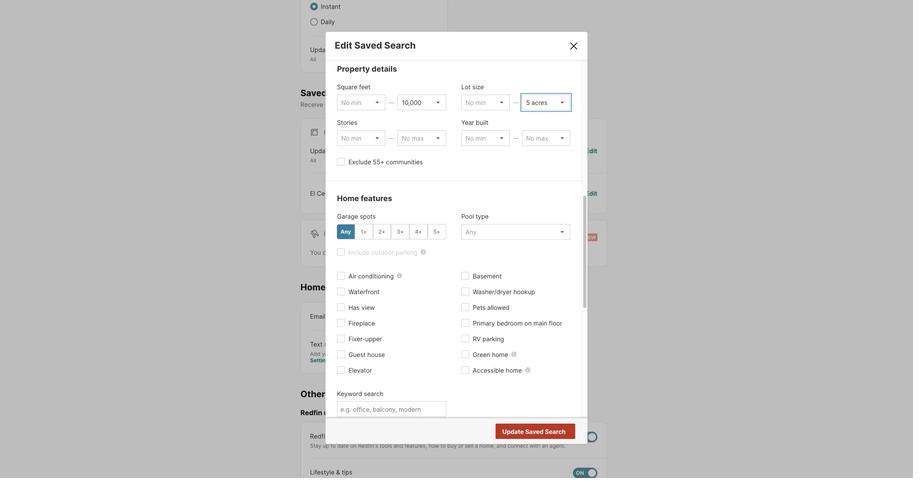 Task type: vqa. For each thing, say whether or not it's contained in the screenshot.
the 2.5
no



Task type: locate. For each thing, give the bounding box(es) containing it.
0 vertical spatial all
[[310, 56, 316, 62]]

pool type
[[462, 213, 489, 220]]

edit for second the edit button from the top of the page
[[586, 190, 598, 197]]

0 horizontal spatial and
[[394, 443, 403, 449]]

on right the 'date'
[[350, 443, 357, 449]]

on left main
[[525, 320, 532, 327]]

update inside button
[[503, 428, 524, 436]]

your
[[410, 101, 423, 109], [322, 350, 333, 357]]

0 horizontal spatial search
[[385, 40, 416, 51]]

for for for rent
[[324, 230, 336, 238]]

search
[[385, 40, 416, 51], [545, 428, 566, 436]]

date
[[338, 443, 349, 449]]

edit button
[[586, 146, 598, 164], [586, 189, 598, 198]]

0 vertical spatial home
[[492, 351, 508, 359]]

edit saved search
[[335, 40, 416, 51]]

or
[[459, 443, 464, 449]]

0 vertical spatial edit
[[335, 40, 353, 51]]

1 vertical spatial all
[[310, 157, 316, 164]]

0 vertical spatial parking
[[396, 249, 418, 256]]

bedroom
[[497, 320, 523, 327]]

1+ radio
[[355, 224, 373, 239]]

redfin for redfin news stay up to date on redfin's tools and features, how to buy or sell a home, and connect with an agent.
[[310, 433, 329, 440]]

update types all
[[310, 46, 349, 62], [310, 147, 349, 164]]

1 horizontal spatial search
[[453, 101, 473, 109]]

1 horizontal spatial on
[[401, 101, 408, 109]]

0 horizontal spatial your
[[322, 350, 333, 357]]

sale
[[338, 129, 353, 137]]

for rent
[[324, 230, 354, 238]]

2 vertical spatial update
[[503, 428, 524, 436]]

edit
[[335, 40, 353, 51], [586, 147, 598, 155], [586, 190, 598, 197]]

include outdoor parking
[[349, 249, 418, 256]]

and right home,
[[497, 443, 506, 449]]

option group containing any
[[337, 224, 446, 239]]

1 vertical spatial home
[[506, 367, 522, 374]]

0 vertical spatial update types all
[[310, 46, 349, 62]]

garage
[[337, 213, 358, 220]]

0 vertical spatial for
[[324, 129, 336, 137]]

saved up the with
[[526, 428, 544, 436]]

1 vertical spatial edit button
[[586, 189, 598, 198]]

1 horizontal spatial your
[[410, 101, 423, 109]]

— for year built
[[513, 135, 519, 141]]

home right accessible
[[506, 367, 522, 374]]

2 for from the top
[[324, 230, 336, 238]]

update down for sale
[[310, 147, 332, 155]]

home inside 'edit saved search' dialog
[[337, 194, 359, 203]]

accessible
[[473, 367, 504, 374]]

0 vertical spatial home
[[337, 194, 359, 203]]

2 to from the left
[[441, 443, 446, 449]]

edit for 1st the edit button from the top
[[586, 147, 598, 155]]

home
[[492, 351, 508, 359], [506, 367, 522, 374]]

0 vertical spatial edit button
[[586, 146, 598, 164]]

home
[[337, 194, 359, 203], [301, 282, 326, 293]]

0 horizontal spatial search
[[364, 390, 384, 398]]

communities
[[386, 158, 423, 166]]

redfin news stay up to date on redfin's tools and features, how to buy or sell a home, and connect with an agent.
[[310, 433, 566, 449]]

types down for sale
[[333, 147, 349, 155]]

agent.
[[550, 443, 566, 449]]

1 horizontal spatial to
[[441, 443, 446, 449]]

rv parking
[[473, 335, 504, 343]]

cerrito
[[317, 190, 337, 197]]

1 vertical spatial for
[[324, 230, 336, 238]]

home for home tours
[[301, 282, 326, 293]]

account settings link
[[310, 350, 401, 364]]

can
[[323, 249, 333, 256]]

redfin up stay
[[310, 433, 329, 440]]

1 horizontal spatial search
[[545, 428, 566, 436]]

saved up property details
[[355, 40, 382, 51]]

0 horizontal spatial parking
[[396, 249, 418, 256]]

1 for from the top
[[324, 129, 336, 137]]

searches up notifications
[[329, 88, 370, 98]]

parking
[[396, 249, 418, 256], [483, 335, 504, 343]]

1 vertical spatial edit
[[586, 147, 598, 155]]

1 vertical spatial searches
[[375, 249, 402, 256]]

1 vertical spatial on
[[525, 320, 532, 327]]

0 vertical spatial types
[[333, 46, 349, 54]]

green home
[[473, 351, 508, 359]]

house
[[368, 351, 385, 359]]

to right up
[[331, 443, 336, 449]]

no results
[[535, 428, 565, 436]]

any
[[341, 229, 351, 235]]

features
[[361, 194, 392, 203]]

lifestyle & tips
[[310, 469, 353, 476]]

types up property
[[333, 46, 349, 54]]

search up details
[[385, 40, 416, 51]]

parking up green home
[[483, 335, 504, 343]]

0 horizontal spatial on
[[350, 443, 357, 449]]

update types all up property
[[310, 46, 349, 62]]

searches down 2+ option
[[375, 249, 402, 256]]

update types all down for sale
[[310, 147, 349, 164]]

for left rent
[[324, 230, 336, 238]]

search up agent.
[[545, 428, 566, 436]]

1 to from the left
[[331, 443, 336, 449]]

home up garage
[[337, 194, 359, 203]]

saved inside saved searches receive timely notifications based on your preferred search filters.
[[301, 88, 327, 98]]

update
[[310, 46, 332, 54], [310, 147, 332, 155], [503, 428, 524, 436]]

your left preferred
[[410, 101, 423, 109]]

all down daily option
[[310, 56, 316, 62]]

1 vertical spatial your
[[322, 350, 333, 357]]

0 vertical spatial redfin
[[301, 409, 322, 417]]

home up accessible home
[[492, 351, 508, 359]]

redfin inside redfin news stay up to date on redfin's tools and features, how to buy or sell a home, and connect with an agent.
[[310, 433, 329, 440]]

None checkbox
[[573, 432, 598, 443], [573, 468, 598, 478], [573, 432, 598, 443], [573, 468, 598, 478]]

your up the settings
[[322, 350, 333, 357]]

0 horizontal spatial searches
[[329, 88, 370, 98]]

1 types from the top
[[333, 46, 349, 54]]

allowed
[[488, 304, 510, 312]]

0 horizontal spatial to
[[331, 443, 336, 449]]

account
[[379, 350, 401, 357]]

parking down 3+ radio
[[396, 249, 418, 256]]

1 vertical spatial types
[[333, 147, 349, 155]]

— for lot size
[[513, 99, 519, 106]]

based
[[382, 101, 400, 109]]

1 and from the left
[[394, 443, 403, 449]]

list box
[[337, 95, 386, 110], [398, 95, 446, 110], [462, 95, 510, 110], [522, 95, 571, 110], [337, 130, 386, 146], [398, 130, 446, 146], [462, 130, 510, 146], [522, 130, 571, 146], [462, 224, 571, 240]]

to left buy
[[441, 443, 446, 449]]

saved
[[355, 40, 382, 51], [301, 88, 327, 98], [355, 249, 373, 256], [526, 428, 544, 436]]

all up the el
[[310, 157, 316, 164]]

1 vertical spatial redfin
[[310, 433, 329, 440]]

1 vertical spatial search
[[545, 428, 566, 436]]

types
[[333, 46, 349, 54], [333, 147, 349, 155]]

0 vertical spatial search
[[453, 101, 473, 109]]

searching
[[420, 249, 448, 256]]

1 vertical spatial update types all
[[310, 147, 349, 164]]

update up connect
[[503, 428, 524, 436]]

text
[[310, 341, 323, 348]]

pets
[[473, 304, 486, 312]]

1 vertical spatial search
[[364, 390, 384, 398]]

search up e.g. office, balcony, modern text field at left
[[364, 390, 384, 398]]

on inside saved searches receive timely notifications based on your preferred search filters.
[[401, 101, 408, 109]]

1 horizontal spatial and
[[497, 443, 506, 449]]

your inside saved searches receive timely notifications based on your preferred search filters.
[[410, 101, 423, 109]]

search for update saved search
[[545, 428, 566, 436]]

on inside 'edit saved search' dialog
[[525, 320, 532, 327]]

Instant radio
[[310, 3, 318, 10]]

1 vertical spatial parking
[[483, 335, 504, 343]]

0 horizontal spatial home
[[301, 282, 326, 293]]

and right tools
[[394, 443, 403, 449]]

2 vertical spatial edit
[[586, 190, 598, 197]]

saved searches receive timely notifications based on your preferred search filters.
[[301, 88, 493, 109]]

2 update types all from the top
[[310, 147, 349, 164]]

&
[[336, 469, 340, 476]]

in
[[373, 350, 377, 357]]

update down daily option
[[310, 46, 332, 54]]

update saved search button
[[496, 424, 576, 439]]

search inside button
[[545, 428, 566, 436]]

home left tours
[[301, 282, 326, 293]]

garage spots
[[337, 213, 376, 220]]

on inside redfin news stay up to date on redfin's tools and features, how to buy or sell a home, and connect with an agent.
[[350, 443, 357, 449]]

view
[[362, 304, 375, 312]]

2 horizontal spatial on
[[525, 320, 532, 327]]

results
[[545, 428, 565, 436]]

size
[[473, 83, 484, 91]]

0 vertical spatial your
[[410, 101, 423, 109]]

0 vertical spatial search
[[385, 40, 416, 51]]

primary bedroom on main floor
[[473, 320, 563, 327]]

Any radio
[[337, 224, 355, 239]]

4+
[[415, 229, 422, 235]]

primary
[[473, 320, 495, 327]]

redfin
[[301, 409, 322, 417], [310, 433, 329, 440]]

for sale
[[324, 129, 353, 137]]

for
[[324, 129, 336, 137], [324, 230, 336, 238]]

property details
[[337, 64, 397, 74]]

saved up receive on the top of the page
[[301, 88, 327, 98]]

home features
[[337, 194, 392, 203]]

1 horizontal spatial home
[[337, 194, 359, 203]]

account settings
[[310, 350, 401, 364]]

you
[[310, 249, 321, 256]]

exclude
[[349, 158, 371, 166]]

0 vertical spatial on
[[401, 101, 408, 109]]

1 vertical spatial home
[[301, 282, 326, 293]]

create
[[335, 249, 353, 256]]

up
[[323, 443, 329, 449]]

option group
[[337, 224, 446, 239]]

edit inside dialog
[[335, 40, 353, 51]]

on right based
[[401, 101, 408, 109]]

search down lot
[[453, 101, 473, 109]]

0 vertical spatial searches
[[329, 88, 370, 98]]

for left sale
[[324, 129, 336, 137]]

redfin down other
[[301, 409, 322, 417]]

other
[[301, 389, 325, 400]]

2 vertical spatial on
[[350, 443, 357, 449]]



Task type: describe. For each thing, give the bounding box(es) containing it.
5+ radio
[[428, 224, 446, 239]]

lot
[[462, 83, 471, 91]]

emails
[[327, 389, 356, 400]]

features,
[[405, 443, 427, 449]]

search inside saved searches receive timely notifications based on your preferred search filters.
[[453, 101, 473, 109]]

hookup
[[514, 288, 535, 296]]

saved inside update saved search button
[[526, 428, 544, 436]]

option group inside 'edit saved search' dialog
[[337, 224, 446, 239]]

feet
[[359, 83, 371, 91]]

with
[[530, 443, 541, 449]]

home for green home
[[492, 351, 508, 359]]

year
[[462, 119, 475, 126]]

for
[[450, 249, 458, 256]]

stay
[[310, 443, 322, 449]]

conditioning
[[358, 272, 394, 280]]

search for edit saved search
[[385, 40, 416, 51]]

email
[[310, 313, 326, 320]]

1+
[[361, 229, 367, 235]]

basement
[[473, 272, 502, 280]]

2 types from the top
[[333, 147, 349, 155]]

for for for sale
[[324, 129, 336, 137]]

while
[[403, 249, 419, 256]]

searches inside saved searches receive timely notifications based on your preferred search filters.
[[329, 88, 370, 98]]

exclude 55+ communities
[[349, 158, 423, 166]]

1 edit button from the top
[[586, 146, 598, 164]]

2 and from the left
[[497, 443, 506, 449]]

sell
[[465, 443, 474, 449]]

1
[[353, 190, 356, 197]]

keyword
[[337, 390, 362, 398]]

on for searches
[[401, 101, 408, 109]]

home for home features
[[337, 194, 359, 203]]

1 horizontal spatial searches
[[375, 249, 402, 256]]

on for news
[[350, 443, 357, 449]]

saved right create
[[355, 249, 373, 256]]

a
[[475, 443, 478, 449]]

you can create saved searches while searching for
[[310, 249, 460, 256]]

search inside dialog
[[364, 390, 384, 398]]

built
[[476, 119, 489, 126]]

filters.
[[475, 101, 493, 109]]

year built
[[462, 119, 489, 126]]

pool
[[462, 213, 474, 220]]

2+
[[379, 229, 386, 235]]

air conditioning
[[349, 272, 394, 280]]

preferred
[[425, 101, 452, 109]]

1 update types all from the top
[[310, 46, 349, 62]]

other emails
[[301, 389, 356, 400]]

tips
[[342, 469, 353, 476]]

updates
[[324, 409, 352, 417]]

1 all from the top
[[310, 56, 316, 62]]

type
[[476, 213, 489, 220]]

news
[[330, 433, 346, 440]]

phone
[[335, 350, 351, 357]]

include
[[349, 249, 370, 256]]

fixer-
[[349, 335, 365, 343]]

daily
[[321, 18, 335, 26]]

accessible home
[[473, 367, 522, 374]]

no
[[535, 428, 543, 436]]

settings
[[310, 357, 332, 364]]

buy
[[448, 443, 457, 449]]

lot size
[[462, 83, 484, 91]]

el cerrito test 1
[[310, 190, 356, 197]]

1 horizontal spatial parking
[[483, 335, 504, 343]]

edit saved search element
[[335, 40, 560, 51]]

elevator
[[349, 367, 372, 374]]

e.g. office, balcony, modern text field
[[341, 406, 443, 413]]

add your phone number in
[[310, 350, 379, 357]]

— for square feet
[[389, 99, 394, 106]]

redfin's
[[358, 443, 379, 449]]

(sms)
[[324, 341, 342, 348]]

has
[[349, 304, 360, 312]]

0 vertical spatial update
[[310, 46, 332, 54]]

— for stories
[[389, 135, 394, 141]]

2 all from the top
[[310, 157, 316, 164]]

pets allowed
[[473, 304, 510, 312]]

rv
[[473, 335, 481, 343]]

2 edit button from the top
[[586, 189, 598, 198]]

4+ radio
[[410, 224, 428, 239]]

number
[[352, 350, 372, 357]]

text (sms)
[[310, 341, 342, 348]]

no results button
[[526, 424, 574, 440]]

edit saved search dialog
[[326, 32, 588, 444]]

instant
[[321, 3, 341, 10]]

tours
[[328, 282, 351, 293]]

home tours
[[301, 282, 351, 293]]

property
[[337, 64, 370, 74]]

fireplace
[[349, 320, 375, 327]]

tools
[[380, 443, 392, 449]]

home for accessible home
[[506, 367, 522, 374]]

keyword search
[[337, 390, 384, 398]]

test
[[339, 190, 351, 197]]

details
[[372, 64, 397, 74]]

2+ radio
[[373, 224, 391, 239]]

55+
[[373, 158, 385, 166]]

3+ radio
[[391, 224, 410, 239]]

edit for edit saved search
[[335, 40, 353, 51]]

el
[[310, 190, 315, 197]]

square
[[337, 83, 358, 91]]

redfin updates
[[301, 409, 352, 417]]

washer/dryer
[[473, 288, 512, 296]]

rent
[[338, 230, 354, 238]]

redfin for redfin updates
[[301, 409, 322, 417]]

waterfront
[[349, 288, 380, 296]]

stories
[[337, 119, 358, 126]]

Daily radio
[[310, 18, 318, 26]]

washer/dryer hookup
[[473, 288, 535, 296]]

fixer-upper
[[349, 335, 382, 343]]

guest house
[[349, 351, 385, 359]]

how
[[429, 443, 439, 449]]

home,
[[480, 443, 495, 449]]

notifications
[[344, 101, 380, 109]]

1 vertical spatial update
[[310, 147, 332, 155]]

main
[[534, 320, 548, 327]]

add
[[310, 350, 321, 357]]



